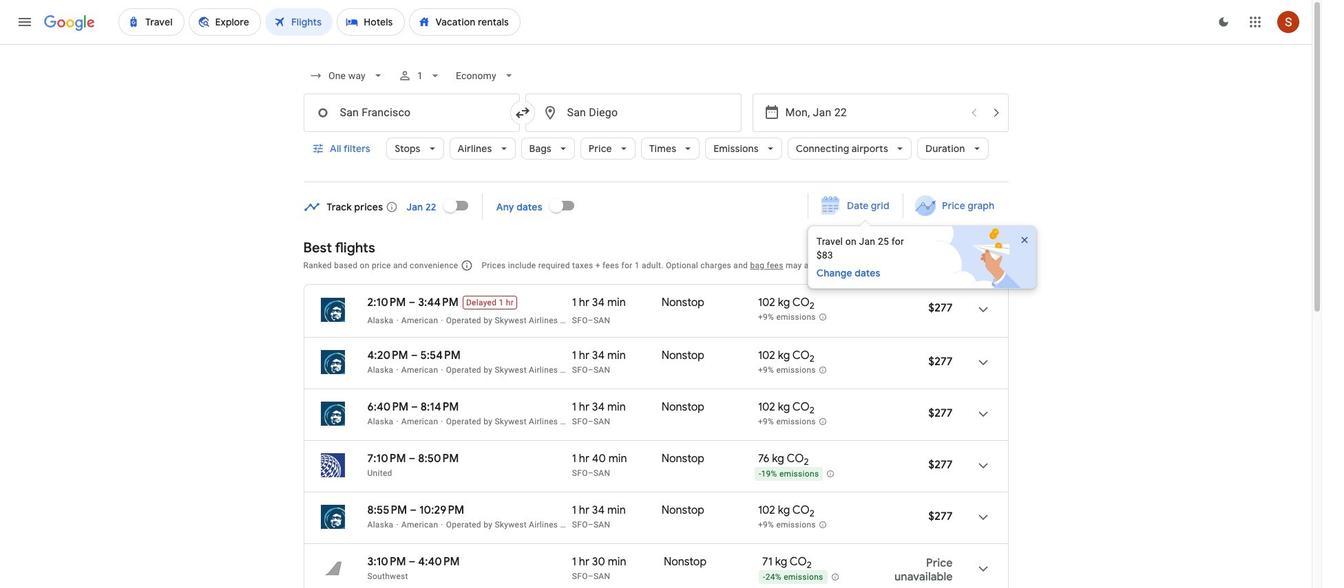 Task type: locate. For each thing, give the bounding box(es) containing it.
277 us dollars text field left flight details. leaves san francisco international airport (sfo) at 2:10 pm on monday, january 22 and arrives at san diego international airport at 3:44 pm on monday, january 22. image
[[929, 302, 953, 315]]

0 vertical spatial 277 us dollars text field
[[929, 407, 953, 421]]

learn more about tracked prices image
[[386, 201, 398, 213]]

Departure time: 2:10 PM. text field
[[367, 296, 406, 310]]

Departure text field
[[786, 94, 962, 132]]

nonstop flight. element for total duration 1 hr 30 min. element
[[664, 556, 707, 572]]

total duration 1 hr 34 min. element for leaves san francisco international airport (sfo) at 6:40 pm on monday, january 22 and arrives at san diego international airport at 8:14 pm on monday, january 22. "element"
[[572, 401, 662, 417]]

Arrival time: 8:50 PM. text field
[[418, 453, 459, 466]]

2 vertical spatial 277 us dollars text field
[[929, 510, 953, 524]]

flight details. leaves san francisco international airport (sfo) at 6:40 pm on monday, january 22 and arrives at san diego international airport at 8:14 pm on monday, january 22. image
[[967, 398, 1000, 431]]

find the best price region
[[303, 189, 1051, 289]]

leaves san francisco international airport (sfo) at 3:10 pm on monday, january 22 and arrives at san diego international airport at 4:40 pm on monday, january 22. element
[[367, 556, 460, 570]]

leaves san francisco international airport (sfo) at 8:55 pm on monday, january 22 and arrives at san diego international airport at 10:29 pm on monday, january 22. element
[[367, 504, 464, 518]]

nonstop flight. element for the total duration 1 hr 34 min. element associated with leaves san francisco international airport (sfo) at 6:40 pm on monday, january 22 and arrives at san diego international airport at 8:14 pm on monday, january 22. "element"
[[662, 401, 705, 417]]

None search field
[[303, 59, 1009, 183]]

277 us dollars text field left flight details. leaves san francisco international airport (sfo) at 7:10 pm on monday, january 22 and arrives at san diego international airport at 8:50 pm on monday, january 22. image at the right
[[929, 459, 953, 473]]

leaves san francisco international airport (sfo) at 7:10 pm on monday, january 22 and arrives at san diego international airport at 8:50 pm on monday, january 22. element
[[367, 453, 459, 466]]

Arrival time: 8:14 PM. text field
[[421, 401, 459, 415]]

1 total duration 1 hr 34 min. element from the top
[[572, 296, 662, 315]]

277 US dollars text field
[[929, 407, 953, 421], [929, 459, 953, 473], [929, 510, 953, 524]]

nonstop flight. element for total duration 1 hr 40 min. element at bottom
[[662, 453, 705, 468]]

total duration 1 hr 34 min. element
[[572, 296, 662, 315], [572, 349, 662, 365], [572, 401, 662, 417], [572, 504, 662, 520]]

close image
[[1019, 235, 1030, 246]]

Arrival time: 4:40 PM. text field
[[418, 556, 460, 570]]

0 vertical spatial 277 us dollars text field
[[929, 302, 953, 315]]

277 us dollars text field left flight details. leaves san francisco international airport (sfo) at 6:40 pm on monday, january 22 and arrives at san diego international airport at 8:14 pm on monday, january 22. "image"
[[929, 407, 953, 421]]

flight details. leaves san francisco international airport (sfo) at 3:10 pm on monday, january 22 and arrives at san diego international airport at 4:40 pm on monday, january 22. image
[[967, 553, 1000, 586]]

1 277 us dollars text field from the top
[[929, 302, 953, 315]]

None text field
[[303, 94, 520, 132]]

None text field
[[525, 94, 741, 132]]

Departure time: 6:40 PM. text field
[[367, 401, 409, 415]]

leaves san francisco international airport (sfo) at 4:20 pm on monday, january 22 and arrives at san diego international airport at 5:54 pm on monday, january 22. element
[[367, 349, 461, 363]]

leaves san francisco international airport (sfo) at 2:10 pm on monday, january 22 and arrives at san diego international airport at 3:44 pm on monday, january 22. element
[[367, 296, 459, 310]]

1 277 us dollars text field from the top
[[929, 407, 953, 421]]

Departure time: 7:10 PM. text field
[[367, 453, 406, 466]]

277 us dollars text field left flight details. leaves san francisco international airport (sfo) at 8:55 pm on monday, january 22 and arrives at san diego international airport at 10:29 pm on monday, january 22. icon
[[929, 510, 953, 524]]

277 us dollars text field left flight details. leaves san francisco international airport (sfo) at 4:20 pm on monday, january 22 and arrives at san diego international airport at 5:54 pm on monday, january 22. icon
[[929, 355, 953, 369]]

4 total duration 1 hr 34 min. element from the top
[[572, 504, 662, 520]]

nonstop flight. element
[[662, 296, 705, 315], [662, 349, 705, 365], [662, 401, 705, 417], [662, 453, 705, 468], [662, 504, 705, 520], [664, 556, 707, 572]]

main content
[[303, 189, 1051, 589]]

2 277 us dollars text field from the top
[[929, 355, 953, 369]]

3 total duration 1 hr 34 min. element from the top
[[572, 401, 662, 417]]

total duration 1 hr 40 min. element
[[572, 453, 662, 468]]

main menu image
[[17, 14, 33, 30]]

None field
[[303, 63, 390, 88], [451, 63, 521, 88], [303, 63, 390, 88], [451, 63, 521, 88]]

flight details. leaves san francisco international airport (sfo) at 4:20 pm on monday, january 22 and arrives at san diego international airport at 5:54 pm on monday, january 22. image
[[967, 346, 1000, 380]]

2 total duration 1 hr 34 min. element from the top
[[572, 349, 662, 365]]

2 277 us dollars text field from the top
[[929, 459, 953, 473]]

277 US dollars text field
[[929, 302, 953, 315], [929, 355, 953, 369]]

1 vertical spatial 277 us dollars text field
[[929, 459, 953, 473]]

1 vertical spatial 277 us dollars text field
[[929, 355, 953, 369]]

3 277 us dollars text field from the top
[[929, 510, 953, 524]]



Task type: describe. For each thing, give the bounding box(es) containing it.
change appearance image
[[1207, 6, 1241, 39]]

total duration 1 hr 30 min. element
[[572, 556, 664, 572]]

swap origin and destination. image
[[514, 105, 531, 121]]

total duration 1 hr 34 min. element for leaves san francisco international airport (sfo) at 4:20 pm on monday, january 22 and arrives at san diego international airport at 5:54 pm on monday, january 22. element
[[572, 349, 662, 365]]

Arrival time: 3:44 PM. text field
[[418, 296, 459, 310]]

flight details. leaves san francisco international airport (sfo) at 8:55 pm on monday, january 22 and arrives at san diego international airport at 10:29 pm on monday, january 22. image
[[967, 501, 1000, 534]]

277 us dollars text field for flight details. leaves san francisco international airport (sfo) at 7:10 pm on monday, january 22 and arrives at san diego international airport at 8:50 pm on monday, january 22. image at the right
[[929, 459, 953, 473]]

Departure time: 8:55 PM. text field
[[367, 504, 407, 518]]

nonstop flight. element for 1st the total duration 1 hr 34 min. element from the top
[[662, 296, 705, 315]]

277 us dollars text field for flight details. leaves san francisco international airport (sfo) at 8:55 pm on monday, january 22 and arrives at san diego international airport at 10:29 pm on monday, january 22. icon
[[929, 510, 953, 524]]

learn more about ranking image
[[461, 260, 473, 272]]

loading results progress bar
[[0, 44, 1312, 47]]

Arrival time: 5:54 PM. text field
[[420, 349, 461, 363]]

277 us dollars text field for flight details. leaves san francisco international airport (sfo) at 2:10 pm on monday, january 22 and arrives at san diego international airport at 3:44 pm on monday, january 22. image
[[929, 302, 953, 315]]

nonstop flight. element for leaves san francisco international airport (sfo) at 8:55 pm on monday, january 22 and arrives at san diego international airport at 10:29 pm on monday, january 22. element the total duration 1 hr 34 min. element
[[662, 504, 705, 520]]

Departure time: 3:10 PM. text field
[[367, 556, 406, 570]]

leaves san francisco international airport (sfo) at 6:40 pm on monday, january 22 and arrives at san diego international airport at 8:14 pm on monday, january 22. element
[[367, 401, 459, 415]]

flight details. leaves san francisco international airport (sfo) at 7:10 pm on monday, january 22 and arrives at san diego international airport at 8:50 pm on monday, january 22. image
[[967, 450, 1000, 483]]

nonstop flight. element for leaves san francisco international airport (sfo) at 4:20 pm on monday, january 22 and arrives at san diego international airport at 5:54 pm on monday, january 22. element's the total duration 1 hr 34 min. element
[[662, 349, 705, 365]]

Arrival time: 10:29 PM. text field
[[419, 504, 464, 518]]

277 us dollars text field for flight details. leaves san francisco international airport (sfo) at 6:40 pm on monday, january 22 and arrives at san diego international airport at 8:14 pm on monday, january 22. "image"
[[929, 407, 953, 421]]

Departure time: 4:20 PM. text field
[[367, 349, 408, 363]]

277 us dollars text field for flight details. leaves san francisco international airport (sfo) at 4:20 pm on monday, january 22 and arrives at san diego international airport at 5:54 pm on monday, january 22. icon
[[929, 355, 953, 369]]

flight details. leaves san francisco international airport (sfo) at 2:10 pm on monday, january 22 and arrives at san diego international airport at 3:44 pm on monday, january 22. image
[[967, 293, 1000, 326]]

total duration 1 hr 34 min. element for leaves san francisco international airport (sfo) at 8:55 pm on monday, january 22 and arrives at san diego international airport at 10:29 pm on monday, january 22. element
[[572, 504, 662, 520]]



Task type: vqa. For each thing, say whether or not it's contained in the screenshot.
Total duration 1 hr 34 min. Element for the Leaves San Francisco International Airport (SFO) at 8:55 PM on Monday, January 22 and arrives at San Diego International Airport at 10:29 PM on Monday, January 22. ELEMENT
yes



